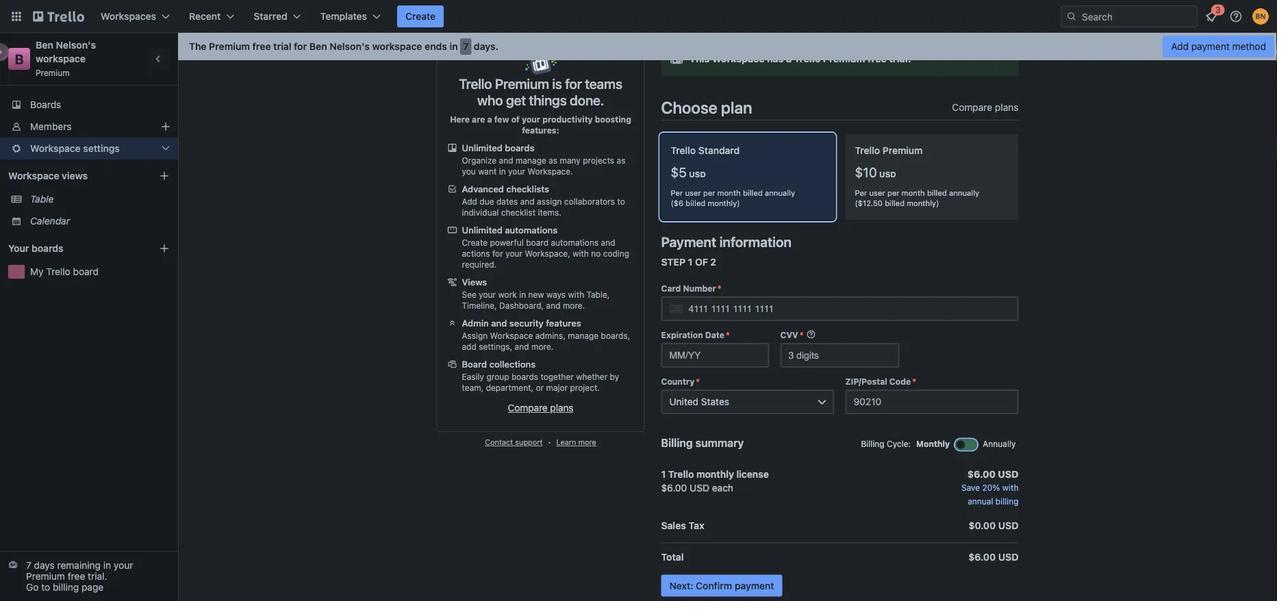 Task type: describe. For each thing, give the bounding box(es) containing it.
settings
[[83, 143, 120, 154]]

premium inside banner
[[209, 41, 250, 52]]

payment inside add payment method link
[[1192, 41, 1230, 52]]

payment
[[662, 234, 717, 250]]

* for expiration date *
[[726, 331, 730, 340]]

1 vertical spatial automations
[[551, 238, 599, 248]]

timeline,
[[462, 301, 497, 311]]

work
[[499, 290, 517, 300]]

workspace,
[[525, 249, 571, 259]]

month for $10
[[902, 189, 925, 198]]

calendar
[[30, 215, 70, 227]]

usd for $6.00 usd save 20% with annual billing
[[999, 469, 1019, 480]]

search image
[[1067, 11, 1078, 22]]

plans for compare plans link to the left
[[550, 403, 574, 414]]

save
[[962, 484, 981, 494]]

cycle
[[887, 440, 909, 450]]

add inside banner
[[1172, 41, 1190, 52]]

calendar link
[[30, 214, 170, 228]]

your inside views see your work in new ways with table, timeline, dashboard, and more.
[[479, 290, 496, 300]]

get
[[506, 92, 526, 108]]

$5 usd
[[671, 165, 706, 180]]

add inside "advanced checklists add due dates and assign collaborators to individual checklist items."
[[462, 197, 478, 207]]

($6
[[671, 199, 684, 208]]

table link
[[30, 193, 170, 206]]

trial!
[[890, 53, 912, 65]]

unlimited boards organize and manage as many projects as you want in your workspace.
[[462, 143, 626, 176]]

choose
[[662, 98, 718, 118]]

advanced checklists add due dates and assign collaborators to individual checklist items.
[[462, 184, 625, 218]]

assign
[[462, 331, 488, 341]]

Search field
[[1078, 6, 1198, 27]]

manage inside unlimited boards organize and manage as many projects as you want in your workspace.
[[516, 156, 547, 165]]

license
[[737, 469, 770, 480]]

compare for the top compare plans link
[[953, 102, 993, 113]]

ben nelson (bennelson96) image
[[1253, 8, 1270, 25]]

date
[[706, 331, 725, 340]]

table,
[[587, 290, 610, 300]]

1 trello monthly license $6.00 usd each
[[662, 469, 770, 494]]

trello up $10
[[855, 145, 881, 157]]

united
[[670, 397, 699, 408]]

usd for $5 usd
[[689, 170, 706, 179]]

free for 7 days remaining in your premium free trial. go to billing page
[[68, 571, 85, 582]]

usd for $0.00 usd
[[999, 521, 1019, 532]]

:
[[909, 440, 911, 450]]

0 vertical spatial automations
[[505, 225, 558, 236]]

whether
[[576, 372, 608, 382]]

in inside views see your work in new ways with table, timeline, dashboard, and more.
[[519, 290, 526, 300]]

checklists
[[507, 184, 550, 195]]

who
[[478, 92, 503, 108]]

checklist
[[501, 208, 536, 218]]

board
[[462, 360, 487, 370]]

number
[[683, 284, 716, 294]]

a inside the here are a few of your productivity boosting features:
[[488, 115, 492, 124]]

$6.00 for $6.00 usd
[[969, 552, 996, 563]]

starred button
[[246, 5, 310, 27]]

for inside banner
[[294, 41, 307, 52]]

members
[[30, 121, 72, 132]]

trello right 'has'
[[795, 53, 821, 65]]

to inside "advanced checklists add due dates and assign collaborators to individual checklist items."
[[618, 197, 625, 207]]

summary
[[696, 437, 744, 450]]

your boards with 1 items element
[[8, 241, 138, 257]]

$0.00
[[969, 521, 996, 532]]

each
[[712, 483, 734, 494]]

confirm
[[696, 581, 733, 592]]

and inside unlimited automations create powerful board automations and actions for your workspace, with no coding required.
[[601, 238, 616, 248]]

billing cycle : monthly
[[862, 440, 951, 450]]

your inside the here are a few of your productivity boosting features:
[[522, 115, 541, 124]]

1 vertical spatial compare plans
[[508, 403, 574, 414]]

recent
[[189, 11, 221, 22]]

2 as from the left
[[617, 156, 626, 165]]

and up collections
[[515, 342, 529, 352]]

usd for $10 usd
[[880, 170, 897, 179]]

ben inside ben nelson's workspace premium
[[36, 39, 53, 51]]

coding
[[603, 249, 630, 259]]

add board image
[[159, 243, 170, 254]]

standard
[[699, 145, 740, 157]]

features
[[546, 319, 581, 329]]

1 inside 1 trello monthly license $6.00 usd each
[[662, 469, 666, 480]]

major
[[546, 383, 568, 393]]

in inside 7 days remaining in your premium free trial. go to billing page
[[103, 560, 111, 571]]

add payment method link
[[1164, 36, 1275, 58]]

billing for billing cycle : monthly
[[862, 440, 885, 450]]

payment information step 1 of 2
[[662, 234, 792, 268]]

learn more link
[[557, 438, 597, 448]]

individual
[[462, 208, 499, 218]]

and inside unlimited boards organize and manage as many projects as you want in your workspace.
[[499, 156, 514, 165]]

boosting
[[595, 115, 632, 124]]

* left open cvv tooltip icon in the right of the page
[[800, 331, 804, 340]]

0 horizontal spatial board
[[73, 266, 99, 278]]

collaborators
[[564, 197, 615, 207]]

the premium free trial for ben nelson's workspace ends in 7 days.
[[189, 41, 499, 52]]

workspace settings button
[[0, 138, 178, 160]]

step
[[662, 257, 686, 268]]

* for zip/postal code *
[[913, 377, 917, 387]]

plans for the top compare plans link
[[996, 102, 1019, 113]]

team,
[[462, 383, 484, 393]]

trial.
[[88, 571, 107, 582]]

$6.00 usd
[[969, 552, 1019, 563]]

boards
[[30, 99, 61, 110]]

powerful
[[490, 238, 524, 248]]

my trello board link
[[30, 265, 170, 279]]

states
[[702, 397, 730, 408]]

productivity
[[543, 115, 593, 124]]

views see your work in new ways with table, timeline, dashboard, and more.
[[462, 278, 610, 311]]

to inside 7 days remaining in your premium free trial. go to billing page
[[41, 582, 50, 593]]

and inside "advanced checklists add due dates and assign collaborators to individual checklist items."
[[521, 197, 535, 207]]

is
[[553, 76, 562, 92]]

in inside banner
[[450, 41, 458, 52]]

premium inside ben nelson's workspace premium
[[36, 68, 70, 77]]

trello right my
[[46, 266, 70, 278]]

1 horizontal spatial a
[[787, 53, 792, 65]]

card
[[662, 284, 681, 294]]

unlimited automations create powerful board automations and actions for your workspace, with no coding required.
[[462, 225, 630, 270]]

total
[[662, 552, 684, 563]]

per user per month billed annually ($12.50 billed monthly)
[[855, 189, 980, 208]]

of for information
[[695, 257, 708, 268]]

zip/postal code *
[[846, 377, 917, 387]]

trello premium is for teams who get things done.
[[459, 76, 623, 108]]

monthly
[[697, 469, 734, 480]]

annually
[[983, 440, 1017, 450]]

expiration date *
[[662, 331, 730, 340]]

contact
[[485, 439, 513, 447]]

1 inside payment information step 1 of 2
[[688, 257, 693, 268]]

days.
[[474, 41, 499, 52]]

in inside unlimited boards organize and manage as many projects as you want in your workspace.
[[499, 167, 506, 176]]

trello premium
[[855, 145, 923, 157]]

views
[[462, 278, 487, 288]]

workspace views
[[8, 170, 88, 182]]

b
[[15, 51, 24, 67]]

* for card number *
[[718, 284, 722, 294]]

unlimited for unlimited automations
[[462, 225, 503, 236]]

billing summary
[[662, 437, 744, 450]]

you
[[462, 167, 476, 176]]

workspace settings
[[30, 143, 120, 154]]

workspace inside ben nelson's workspace premium
[[36, 53, 86, 64]]

and up settings,
[[491, 319, 507, 329]]

$6.00 for $6.00 usd save 20% with annual billing
[[968, 469, 996, 480]]

workspaces button
[[93, 5, 178, 27]]

things
[[529, 92, 567, 108]]

boards for your
[[32, 243, 63, 254]]



Task type: locate. For each thing, give the bounding box(es) containing it.
cvv
[[781, 331, 799, 340]]

*
[[718, 284, 722, 294], [726, 331, 730, 340], [800, 331, 804, 340], [696, 377, 700, 387], [913, 377, 917, 387]]

for inside unlimited automations create powerful board automations and actions for your workspace, with no coding required.
[[493, 249, 503, 259]]

a right are
[[488, 115, 492, 124]]

premium inside 7 days remaining in your premium free trial. go to billing page
[[26, 571, 65, 582]]

unlimited down "individual"
[[462, 225, 503, 236]]

and down checklists
[[521, 197, 535, 207]]

per user per month billed annually ($6 billed monthly)
[[671, 189, 796, 208]]

workspace inside admin and security features assign workspace admins, manage boards, add settings, and more.
[[490, 331, 533, 341]]

compare
[[953, 102, 993, 113], [508, 403, 548, 414]]

0 horizontal spatial per
[[671, 189, 683, 198]]

add up "individual"
[[462, 197, 478, 207]]

0 horizontal spatial as
[[549, 156, 558, 165]]

7
[[463, 41, 469, 52], [26, 560, 31, 571]]

7 left days.
[[463, 41, 469, 52]]

0 horizontal spatial compare plans
[[508, 403, 574, 414]]

0 horizontal spatial more.
[[532, 342, 554, 352]]

billing for billing summary
[[662, 437, 693, 450]]

your up checklists
[[508, 167, 526, 176]]

due
[[480, 197, 494, 207]]

with inside unlimited automations create powerful board automations and actions for your workspace, with no coding required.
[[573, 249, 589, 259]]

ends
[[425, 41, 447, 52]]

add down search field
[[1172, 41, 1190, 52]]

0 horizontal spatial free
[[68, 571, 85, 582]]

0 vertical spatial $6.00
[[968, 469, 996, 480]]

0 vertical spatial 7
[[463, 41, 469, 52]]

open information menu image
[[1230, 10, 1244, 23]]

1 horizontal spatial plans
[[996, 102, 1019, 113]]

0 horizontal spatial workspace
[[36, 53, 86, 64]]

1 horizontal spatial as
[[617, 156, 626, 165]]

2 monthly) from the left
[[907, 199, 940, 208]]

annually
[[765, 189, 796, 198], [950, 189, 980, 198]]

1 horizontal spatial add
[[1172, 41, 1190, 52]]

ben inside banner
[[310, 41, 327, 52]]

month down trello premium
[[902, 189, 925, 198]]

0 horizontal spatial create
[[406, 11, 436, 22]]

members link
[[0, 116, 178, 138]]

create up ends
[[406, 11, 436, 22]]

billing down united
[[662, 437, 693, 450]]

of inside payment information step 1 of 2
[[695, 257, 708, 268]]

1 vertical spatial payment
[[735, 581, 775, 592]]

1 vertical spatial 1
[[662, 469, 666, 480]]

payment right the confirm
[[735, 581, 775, 592]]

monthly) right ($6
[[708, 199, 740, 208]]

teams
[[585, 76, 623, 92]]

2 vertical spatial for
[[493, 249, 503, 259]]

here
[[450, 115, 470, 124]]

templates
[[320, 11, 367, 22]]

usd inside $10 usd
[[880, 170, 897, 179]]

trello left monthly
[[669, 469, 694, 480]]

0 horizontal spatial manage
[[516, 156, 547, 165]]

unlimited up organize
[[462, 143, 503, 153]]

usd right $10
[[880, 170, 897, 179]]

banner containing the premium free trial for
[[178, 33, 1278, 60]]

manage up workspace.
[[516, 156, 547, 165]]

boards down features:
[[505, 143, 535, 153]]

1 horizontal spatial for
[[493, 249, 503, 259]]

boards for unlimited
[[505, 143, 535, 153]]

90210 text field
[[846, 390, 1019, 415]]

payment
[[1192, 41, 1230, 52], [735, 581, 775, 592]]

more. up features
[[563, 301, 585, 311]]

trello inside trello premium is for teams who get things done.
[[459, 76, 492, 92]]

with inside $6.00 usd save 20% with annual billing
[[1003, 484, 1019, 494]]

2 vertical spatial free
[[68, 571, 85, 582]]

per for $10
[[855, 189, 868, 198]]

1 vertical spatial to
[[41, 582, 50, 593]]

your up features:
[[522, 115, 541, 124]]

workspace inside banner
[[372, 41, 422, 52]]

0 horizontal spatial nelson's
[[56, 39, 96, 51]]

billing down remaining
[[53, 582, 79, 593]]

usd right the $5
[[689, 170, 706, 179]]

create inside unlimited automations create powerful board automations and actions for your workspace, with no coding required.
[[462, 238, 488, 248]]

0 vertical spatial for
[[294, 41, 307, 52]]

billing
[[662, 437, 693, 450], [862, 440, 885, 450]]

manage inside admin and security features assign workspace admins, manage boards, add settings, and more.
[[568, 331, 599, 341]]

project.
[[570, 383, 600, 393]]

in right ends
[[450, 41, 458, 52]]

0 vertical spatial free
[[253, 41, 271, 52]]

per inside 'per user per month billed annually ($12.50 billed monthly)'
[[855, 189, 868, 198]]

1 horizontal spatial payment
[[1192, 41, 1230, 52]]

0 horizontal spatial compare plans link
[[508, 403, 574, 414]]

for inside trello premium is for teams who get things done.
[[565, 76, 582, 92]]

usd down $0.00 usd
[[999, 552, 1019, 563]]

1 horizontal spatial workspace
[[372, 41, 422, 52]]

1 horizontal spatial free
[[253, 41, 271, 52]]

1 horizontal spatial nelson's
[[330, 41, 370, 52]]

your inside unlimited automations create powerful board automations and actions for your workspace, with no coding required.
[[506, 249, 523, 259]]

monthly)
[[708, 199, 740, 208], [907, 199, 940, 208]]

your inside 7 days remaining in your premium free trial. go to billing page
[[114, 560, 133, 571]]

starred
[[254, 11, 288, 22]]

annually for $10
[[950, 189, 980, 198]]

per up ($12.50
[[855, 189, 868, 198]]

user down $5 usd
[[686, 189, 701, 198]]

workspace down create button
[[372, 41, 422, 52]]

1 horizontal spatial compare plans link
[[953, 101, 1019, 115]]

and up coding
[[601, 238, 616, 248]]

with left no
[[573, 249, 589, 259]]

per for $5
[[704, 189, 716, 198]]

required.
[[462, 260, 497, 270]]

boards down collections
[[512, 372, 539, 382]]

1 month from the left
[[718, 189, 741, 198]]

zip/postal
[[846, 377, 888, 387]]

2 per from the left
[[888, 189, 900, 198]]

next: confirm payment button
[[662, 576, 783, 598]]

1 horizontal spatial of
[[695, 257, 708, 268]]

2 horizontal spatial free
[[868, 53, 887, 65]]

in up dashboard,
[[519, 290, 526, 300]]

for right is at the top left of page
[[565, 76, 582, 92]]

plans
[[996, 102, 1019, 113], [550, 403, 574, 414]]

trello inside 1 trello monthly license $6.00 usd each
[[669, 469, 694, 480]]

this workspace has a trello premium free trial!
[[690, 53, 912, 65]]

annually inside 'per user per month billed annually ($6 billed monthly)'
[[765, 189, 796, 198]]

workspace down members
[[30, 143, 81, 154]]

2 unlimited from the top
[[462, 225, 503, 236]]

1 monthly) from the left
[[708, 199, 740, 208]]

advanced
[[462, 184, 504, 195]]

ben right trial
[[310, 41, 327, 52]]

trello
[[795, 53, 821, 65], [459, 76, 492, 92], [671, 145, 696, 157], [855, 145, 881, 157], [46, 266, 70, 278], [669, 469, 694, 480]]

workspace up settings,
[[490, 331, 533, 341]]

1 horizontal spatial manage
[[568, 331, 599, 341]]

no
[[591, 249, 601, 259]]

0 vertical spatial with
[[573, 249, 589, 259]]

2 annually from the left
[[950, 189, 980, 198]]

1 horizontal spatial per
[[888, 189, 900, 198]]

in up page at left
[[103, 560, 111, 571]]

1 vertical spatial boards
[[32, 243, 63, 254]]

premium
[[209, 41, 250, 52], [824, 53, 866, 65], [36, 68, 70, 77], [495, 76, 549, 92], [883, 145, 923, 157], [26, 571, 65, 582]]

usd inside $5 usd
[[689, 170, 706, 179]]

free for this workspace has a trello premium free trial!
[[868, 53, 887, 65]]

1 horizontal spatial compare plans
[[953, 102, 1019, 113]]

boards link
[[0, 94, 178, 116]]

0 vertical spatial to
[[618, 197, 625, 207]]

unlimited for unlimited boards
[[462, 143, 503, 153]]

* right code
[[913, 377, 917, 387]]

workspace left 'has'
[[712, 53, 765, 65]]

1 vertical spatial $6.00
[[662, 483, 687, 494]]

compare plans link
[[953, 101, 1019, 115], [508, 403, 574, 414]]

boards inside 'element'
[[32, 243, 63, 254]]

group
[[487, 372, 510, 382]]

0 vertical spatial board
[[526, 238, 549, 248]]

nelson's down templates popup button
[[330, 41, 370, 52]]

billing left cycle
[[862, 440, 885, 450]]

user inside 'per user per month billed annually ($12.50 billed monthly)'
[[870, 189, 886, 198]]

more. inside admin and security features assign workspace admins, manage boards, add settings, and more.
[[532, 342, 554, 352]]

$6.00 up 20%
[[968, 469, 996, 480]]

1 horizontal spatial monthly)
[[907, 199, 940, 208]]

free inside banner
[[253, 41, 271, 52]]

3 notifications image
[[1204, 8, 1220, 25]]

usd inside 1 trello monthly license $6.00 usd each
[[690, 483, 710, 494]]

2 month from the left
[[902, 189, 925, 198]]

and right organize
[[499, 156, 514, 165]]

per inside 'per user per month billed annually ($12.50 billed monthly)'
[[888, 189, 900, 198]]

days
[[34, 560, 55, 571]]

actions
[[462, 249, 490, 259]]

workspace up table
[[8, 170, 59, 182]]

a right 'has'
[[787, 53, 792, 65]]

month down standard
[[718, 189, 741, 198]]

nelson's
[[56, 39, 96, 51], [330, 41, 370, 52]]

more. down 'admins,' on the bottom
[[532, 342, 554, 352]]

compare for compare plans link to the left
[[508, 403, 548, 414]]

per up ($6
[[671, 189, 683, 198]]

support
[[515, 439, 543, 447]]

1 vertical spatial a
[[488, 115, 492, 124]]

per inside 'per user per month billed annually ($6 billed monthly)'
[[704, 189, 716, 198]]

banner
[[178, 33, 1278, 60]]

of left 2
[[695, 257, 708, 268]]

user for $10
[[870, 189, 886, 198]]

workspace right b link
[[36, 53, 86, 64]]

user up ($12.50
[[870, 189, 886, 198]]

monthly) for $5
[[708, 199, 740, 208]]

1 right step
[[688, 257, 693, 268]]

0 vertical spatial boards
[[505, 143, 535, 153]]

monthly) for $10
[[907, 199, 940, 208]]

free inside 7 days remaining in your premium free trial. go to billing page
[[68, 571, 85, 582]]

annually inside 'per user per month billed annually ($12.50 billed monthly)'
[[950, 189, 980, 198]]

your right trial.
[[114, 560, 133, 571]]

1 vertical spatial of
[[695, 257, 708, 268]]

0 horizontal spatial of
[[512, 115, 520, 124]]

1 annually from the left
[[765, 189, 796, 198]]

0 vertical spatial billing
[[996, 498, 1019, 507]]

1 vertical spatial create
[[462, 238, 488, 248]]

monthly) inside 'per user per month billed annually ($12.50 billed monthly)'
[[907, 199, 940, 208]]

or
[[536, 383, 544, 393]]

to right collaborators
[[618, 197, 625, 207]]

($12.50
[[855, 199, 883, 208]]

0 vertical spatial create
[[406, 11, 436, 22]]

month for $5
[[718, 189, 741, 198]]

1 down billing summary
[[662, 469, 666, 480]]

your inside unlimited boards organize and manage as many projects as you want in your workspace.
[[508, 167, 526, 176]]

add payment method
[[1172, 41, 1267, 52]]

information
[[720, 234, 792, 250]]

usd
[[689, 170, 706, 179], [880, 170, 897, 179], [999, 469, 1019, 480], [690, 483, 710, 494], [999, 521, 1019, 532], [999, 552, 1019, 563]]

unlimited inside unlimited boards organize and manage as many projects as you want in your workspace.
[[462, 143, 503, 153]]

payment down 3 notifications image
[[1192, 41, 1230, 52]]

method
[[1233, 41, 1267, 52]]

boards inside unlimited boards organize and manage as many projects as you want in your workspace.
[[505, 143, 535, 153]]

0 horizontal spatial to
[[41, 582, 50, 593]]

more. inside views see your work in new ways with table, timeline, dashboard, and more.
[[563, 301, 585, 311]]

* right "date"
[[726, 331, 730, 340]]

workspace.
[[528, 167, 573, 176]]

back to home image
[[33, 5, 84, 27]]

of inside the here are a few of your productivity boosting features:
[[512, 115, 520, 124]]

usd down monthly
[[690, 483, 710, 494]]

0 vertical spatial unlimited
[[462, 143, 503, 153]]

0 horizontal spatial monthly)
[[708, 199, 740, 208]]

per for $5
[[671, 189, 683, 198]]

1 vertical spatial unlimited
[[462, 225, 503, 236]]

usd right '$0.00'
[[999, 521, 1019, 532]]

month
[[718, 189, 741, 198], [902, 189, 925, 198]]

manage down features
[[568, 331, 599, 341]]

2 horizontal spatial for
[[565, 76, 582, 92]]

to right go
[[41, 582, 50, 593]]

0 vertical spatial plans
[[996, 102, 1019, 113]]

ben right b
[[36, 39, 53, 51]]

nelson's inside ben nelson's workspace premium
[[56, 39, 96, 51]]

* right country
[[696, 377, 700, 387]]

monthly) right ($12.50
[[907, 199, 940, 208]]

0 vertical spatial more.
[[563, 301, 585, 311]]

$6.00 inside $6.00 usd save 20% with annual billing
[[968, 469, 996, 480]]

1 horizontal spatial per
[[855, 189, 868, 198]]

1 horizontal spatial billing
[[996, 498, 1019, 507]]

1 horizontal spatial ben
[[310, 41, 327, 52]]

1 horizontal spatial annually
[[950, 189, 980, 198]]

usd for $6.00 usd
[[999, 552, 1019, 563]]

code
[[890, 377, 911, 387]]

trello up the $5
[[671, 145, 696, 157]]

create a view image
[[159, 171, 170, 182]]

1 horizontal spatial 7
[[463, 41, 469, 52]]

with right 20%
[[1003, 484, 1019, 494]]

usd up 20%
[[999, 469, 1019, 480]]

in
[[450, 41, 458, 52], [499, 167, 506, 176], [519, 290, 526, 300], [103, 560, 111, 571]]

settings,
[[479, 342, 513, 352]]

$6.00 up sales
[[662, 483, 687, 494]]

$6.00 down '$0.00'
[[969, 552, 996, 563]]

annually for $5
[[765, 189, 796, 198]]

workspaces
[[101, 11, 156, 22]]

dates
[[497, 197, 518, 207]]

boards inside board collections easily group boards together whether by team, department, or major project.
[[512, 372, 539, 382]]

with right ways
[[568, 290, 585, 300]]

0 horizontal spatial 1
[[662, 469, 666, 480]]

1 unlimited from the top
[[462, 143, 503, 153]]

1 as from the left
[[549, 156, 558, 165]]

primary element
[[0, 0, 1278, 33]]

in right want
[[499, 167, 506, 176]]

0 horizontal spatial 7
[[26, 560, 31, 571]]

next: confirm payment
[[670, 581, 775, 592]]

boards
[[505, 143, 535, 153], [32, 243, 63, 254], [512, 372, 539, 382]]

monthly) inside 'per user per month billed annually ($6 billed monthly)'
[[708, 199, 740, 208]]

0 horizontal spatial annually
[[765, 189, 796, 198]]

user for $5
[[686, 189, 701, 198]]

$6.00
[[968, 469, 996, 480], [662, 483, 687, 494], [969, 552, 996, 563]]

0 horizontal spatial user
[[686, 189, 701, 198]]

2 vertical spatial boards
[[512, 372, 539, 382]]

* right number
[[718, 284, 722, 294]]

2 vertical spatial $6.00
[[969, 552, 996, 563]]

1 horizontal spatial 1
[[688, 257, 693, 268]]

page
[[82, 582, 104, 593]]

1 horizontal spatial more.
[[563, 301, 585, 311]]

1 vertical spatial free
[[868, 53, 887, 65]]

admin
[[462, 319, 489, 329]]

1 vertical spatial workspace
[[36, 53, 86, 64]]

per
[[671, 189, 683, 198], [855, 189, 868, 198]]

$6.00 inside 1 trello monthly license $6.00 usd each
[[662, 483, 687, 494]]

1 horizontal spatial board
[[526, 238, 549, 248]]

free left trial!
[[868, 53, 887, 65]]

·
[[548, 437, 551, 448]]

unlimited inside unlimited automations create powerful board automations and actions for your workspace, with no coding required.
[[462, 225, 503, 236]]

0 vertical spatial 1
[[688, 257, 693, 268]]

1 horizontal spatial user
[[870, 189, 886, 198]]

user inside 'per user per month billed annually ($6 billed monthly)'
[[686, 189, 701, 198]]

automations
[[505, 225, 558, 236], [551, 238, 599, 248]]

7 inside banner
[[463, 41, 469, 52]]

per down $5 usd
[[704, 189, 716, 198]]

premium inside trello premium is for teams who get things done.
[[495, 76, 549, 92]]

0 vertical spatial compare
[[953, 102, 993, 113]]

1 horizontal spatial create
[[462, 238, 488, 248]]

create inside button
[[406, 11, 436, 22]]

1 vertical spatial 7
[[26, 560, 31, 571]]

automations down checklist
[[505, 225, 558, 236]]

together
[[541, 372, 574, 382]]

0 vertical spatial compare plans
[[953, 102, 1019, 113]]

1 vertical spatial compare plans link
[[508, 403, 574, 414]]

as right projects
[[617, 156, 626, 165]]

security
[[510, 319, 544, 329]]

more. for work
[[563, 301, 585, 311]]

nelson's inside banner
[[330, 41, 370, 52]]

billing down 20%
[[996, 498, 1019, 507]]

assign
[[537, 197, 562, 207]]

1 vertical spatial plans
[[550, 403, 574, 414]]

for right trial
[[294, 41, 307, 52]]

7 inside 7 days remaining in your premium free trial. go to billing page
[[26, 560, 31, 571]]

your
[[8, 243, 29, 254]]

automations up no
[[551, 238, 599, 248]]

1 horizontal spatial month
[[902, 189, 925, 198]]

1 vertical spatial compare
[[508, 403, 548, 414]]

0 horizontal spatial compare
[[508, 403, 548, 414]]

0 vertical spatial workspace
[[372, 41, 422, 52]]

trello up who
[[459, 76, 492, 92]]

0 vertical spatial compare plans link
[[953, 101, 1019, 115]]

per down $10 usd
[[888, 189, 900, 198]]

create up actions
[[462, 238, 488, 248]]

open cvv tooltip image
[[807, 330, 816, 340]]

usd inside $6.00 usd save 20% with annual billing
[[999, 469, 1019, 480]]

and down ways
[[546, 301, 561, 311]]

board up workspace,
[[526, 238, 549, 248]]

$10
[[855, 165, 878, 180]]

0 vertical spatial manage
[[516, 156, 547, 165]]

free
[[253, 41, 271, 52], [868, 53, 887, 65], [68, 571, 85, 582]]

month inside 'per user per month billed annually ($12.50 billed monthly)'
[[902, 189, 925, 198]]

has
[[767, 53, 784, 65]]

to
[[618, 197, 625, 207], [41, 582, 50, 593]]

of for are
[[512, 115, 520, 124]]

1 per from the left
[[704, 189, 716, 198]]

2 per from the left
[[855, 189, 868, 198]]

for down powerful on the top of the page
[[493, 249, 503, 259]]

board inside unlimited automations create powerful board automations and actions for your workspace, with no coding required.
[[526, 238, 549, 248]]

2 vertical spatial with
[[1003, 484, 1019, 494]]

free left trial
[[253, 41, 271, 52]]

1 horizontal spatial to
[[618, 197, 625, 207]]

board down your boards with 1 items 'element'
[[73, 266, 99, 278]]

as up workspace.
[[549, 156, 558, 165]]

1 horizontal spatial compare
[[953, 102, 993, 113]]

your up timeline,
[[479, 290, 496, 300]]

0 horizontal spatial billing
[[53, 582, 79, 593]]

0 horizontal spatial plans
[[550, 403, 574, 414]]

contact support link
[[485, 438, 543, 448]]

0 horizontal spatial ben
[[36, 39, 53, 51]]

month inside 'per user per month billed annually ($6 billed monthly)'
[[718, 189, 741, 198]]

billing inside 7 days remaining in your premium free trial. go to billing page
[[53, 582, 79, 593]]

1 vertical spatial manage
[[568, 331, 599, 341]]

free left trial.
[[68, 571, 85, 582]]

tax
[[689, 521, 705, 532]]

7 left days
[[26, 560, 31, 571]]

1 per from the left
[[671, 189, 683, 198]]

billing
[[996, 498, 1019, 507], [53, 582, 79, 593]]

nelson's down back to home image
[[56, 39, 96, 51]]

and inside views see your work in new ways with table, timeline, dashboard, and more.
[[546, 301, 561, 311]]

payment inside next: confirm payment 'button'
[[735, 581, 775, 592]]

billing inside $6.00 usd save 20% with annual billing
[[996, 498, 1019, 507]]

annual
[[968, 498, 994, 507]]

more. for features
[[532, 342, 554, 352]]

0 vertical spatial of
[[512, 115, 520, 124]]

with inside views see your work in new ways with table, timeline, dashboard, and more.
[[568, 290, 585, 300]]

1 vertical spatial more.
[[532, 342, 554, 352]]

learn
[[557, 439, 577, 447]]

templates button
[[312, 5, 389, 27]]

workspace inside "workspace settings" dropdown button
[[30, 143, 81, 154]]

table
[[30, 194, 54, 205]]

recent button
[[181, 5, 243, 27]]

country *
[[662, 377, 700, 387]]

my
[[30, 266, 44, 278]]

0 horizontal spatial per
[[704, 189, 716, 198]]

0 vertical spatial add
[[1172, 41, 1190, 52]]

by
[[610, 372, 620, 382]]

of right the few
[[512, 115, 520, 124]]

2 user from the left
[[870, 189, 886, 198]]

1 user from the left
[[686, 189, 701, 198]]

per for $10
[[888, 189, 900, 198]]

workspace navigation collapse icon image
[[149, 49, 169, 69]]

1 horizontal spatial billing
[[862, 440, 885, 450]]

your down powerful on the top of the page
[[506, 249, 523, 259]]

boards up my
[[32, 243, 63, 254]]

per inside 'per user per month billed annually ($6 billed monthly)'
[[671, 189, 683, 198]]



Task type: vqa. For each thing, say whether or not it's contained in the screenshot.
"teams"
yes



